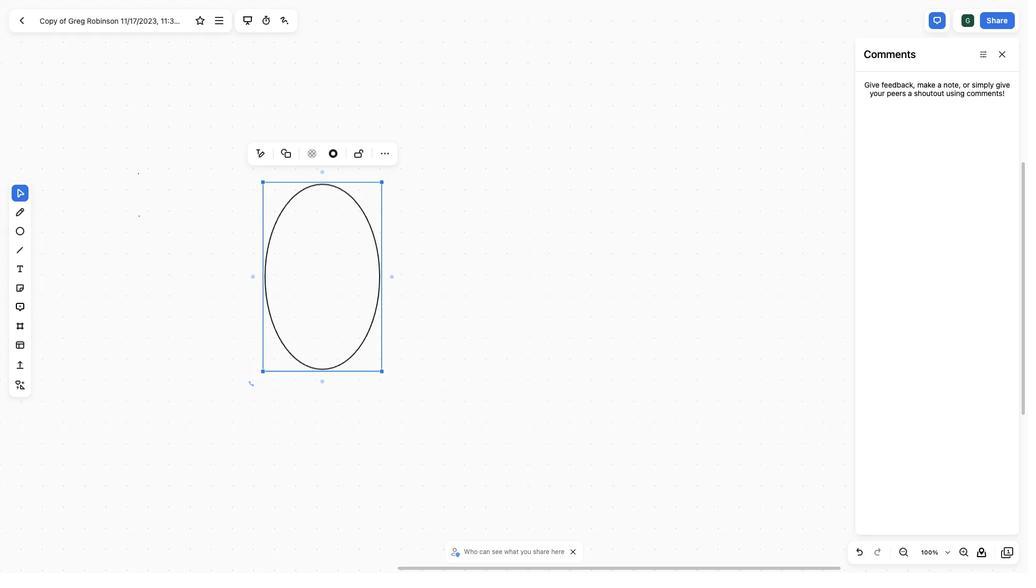 Task type: vqa. For each thing, say whether or not it's contained in the screenshot.
Screenshot ICON
no



Task type: locate. For each thing, give the bounding box(es) containing it.
present image
[[241, 14, 254, 27]]

who
[[464, 548, 478, 556]]

a
[[938, 80, 942, 89], [909, 89, 913, 98]]

give feedback, make a note, or simply give your peers a shoutout using comments!
[[865, 80, 1011, 98]]

comment panel image
[[931, 14, 944, 27]]

laser image
[[278, 14, 291, 27]]

dashboard image
[[15, 14, 28, 27]]

menu
[[250, 143, 396, 164]]

lock element
[[351, 145, 368, 162]]

give
[[997, 80, 1011, 89]]

your
[[870, 89, 885, 98]]

more element
[[377, 145, 394, 162]]

who can see what you share here
[[464, 548, 565, 556]]

share
[[987, 16, 1009, 25]]

shape element
[[278, 145, 295, 162]]

a right peers
[[909, 89, 913, 98]]

0 horizontal spatial a
[[909, 89, 913, 98]]

you
[[521, 548, 532, 556]]

a left note, at the top
[[938, 80, 942, 89]]

comments!
[[967, 89, 1005, 98]]

share
[[533, 548, 550, 556]]

or
[[963, 80, 971, 89]]

make
[[918, 80, 936, 89]]

here
[[552, 548, 565, 556]]

undo image
[[854, 547, 867, 560]]

see
[[492, 548, 503, 556]]

shape image
[[280, 147, 293, 160]]

zoom in image
[[958, 547, 971, 560]]

100
[[922, 550, 933, 556]]

feedback,
[[882, 80, 916, 89]]



Task type: describe. For each thing, give the bounding box(es) containing it.
can
[[480, 548, 490, 556]]

lock image
[[353, 147, 366, 160]]

filter menu for comments image
[[977, 48, 990, 61]]

note,
[[944, 80, 962, 89]]

more options image
[[213, 14, 225, 27]]

share button
[[980, 12, 1016, 29]]

timer image
[[260, 14, 273, 27]]

1 horizontal spatial a
[[938, 80, 942, 89]]

simply
[[973, 80, 995, 89]]

pages image
[[1002, 547, 1014, 560]]

comments
[[864, 48, 916, 60]]

who can see what you share here button
[[450, 545, 568, 561]]

templates image
[[14, 339, 26, 352]]

shoutout
[[915, 89, 945, 98]]

zoom out image
[[898, 547, 910, 560]]

Document name text field
[[32, 12, 190, 29]]

upload pdfs and images image
[[14, 359, 26, 372]]

100 %
[[922, 550, 939, 556]]

peers
[[887, 89, 907, 98]]

text format element
[[252, 145, 269, 162]]

more image
[[379, 147, 392, 160]]

give
[[865, 80, 880, 89]]

mini map image
[[976, 547, 989, 560]]

%
[[933, 550, 939, 556]]

text format image
[[254, 147, 267, 160]]

using
[[947, 89, 965, 98]]

more tools image
[[14, 379, 26, 392]]

fill image
[[306, 146, 319, 161]]

what
[[505, 548, 519, 556]]

star this whiteboard image
[[194, 14, 207, 27]]



